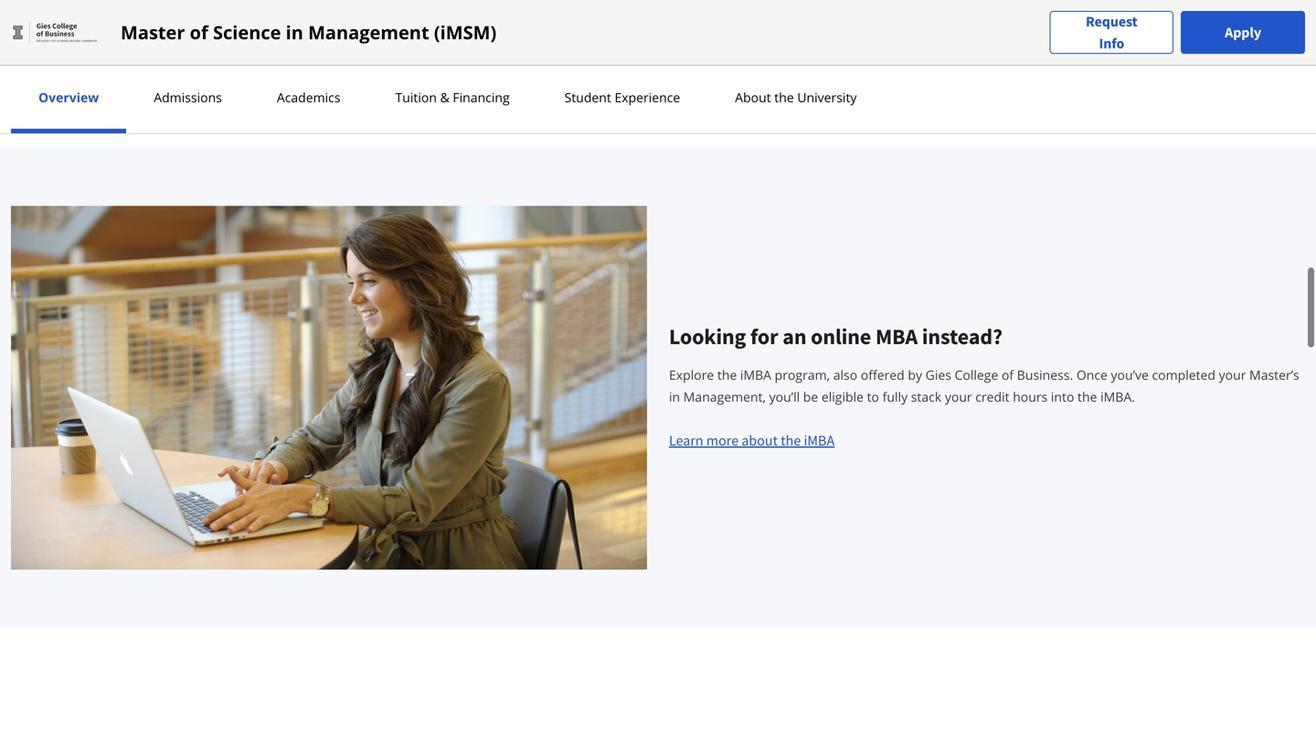 Task type: vqa. For each thing, say whether or not it's contained in the screenshot.
leftmost the your
yes



Task type: locate. For each thing, give the bounding box(es) containing it.
1 vertical spatial imba
[[804, 432, 835, 450]]

online
[[811, 323, 871, 351]]

academics link
[[271, 89, 346, 106]]

university
[[797, 89, 857, 106]]

your
[[1219, 367, 1246, 384], [945, 389, 972, 406]]

specialization (7 courses) for 1st specialization (7 courses) link from right
[[364, 21, 516, 36]]

eligible
[[821, 389, 864, 406]]

(7 right university of illinois urbana-champaign image
[[129, 21, 139, 36]]

of
[[190, 20, 208, 45], [1002, 367, 1014, 384]]

courses) up financing
[[463, 21, 516, 36]]

1 vertical spatial your
[[945, 389, 972, 406]]

the down once
[[1078, 389, 1097, 406]]

specialization up the overview link at the left
[[42, 21, 127, 36]]

about
[[735, 89, 771, 106]]

1 horizontal spatial in
[[669, 389, 680, 406]]

offered
[[861, 367, 905, 384]]

the
[[774, 89, 794, 106], [717, 367, 737, 384], [1078, 389, 1097, 406], [781, 432, 801, 450]]

info
[[1099, 34, 1124, 53]]

admissions
[[154, 89, 222, 106]]

specialization (7 courses) up &
[[364, 21, 516, 36]]

0 vertical spatial your
[[1219, 367, 1246, 384]]

for
[[750, 323, 778, 351]]

2 (7 from the left
[[451, 21, 461, 36]]

1 specialization (7 courses) from the left
[[42, 21, 194, 36]]

imba
[[740, 367, 771, 384], [804, 432, 835, 450]]

1 horizontal spatial courses)
[[463, 21, 516, 36]]

in
[[286, 20, 303, 45], [669, 389, 680, 406]]

1 vertical spatial in
[[669, 389, 680, 406]]

request info
[[1086, 12, 1138, 53]]

0 vertical spatial of
[[190, 20, 208, 45]]

0 horizontal spatial in
[[286, 20, 303, 45]]

1 horizontal spatial specialization (7 courses)
[[364, 21, 516, 36]]

gies
[[925, 367, 951, 384]]

business.
[[1017, 367, 1073, 384]]

0 horizontal spatial specialization (7 courses)
[[42, 21, 194, 36]]

in right science
[[286, 20, 303, 45]]

your down college
[[945, 389, 972, 406]]

university of illinois urbana-champaign image
[[11, 18, 99, 47]]

student experience
[[564, 89, 680, 106]]

imba inside explore the imba program, also offered by gies college of business. once you've completed your master's in management, you'll be eligible to fully stack your credit hours into the imba.
[[740, 367, 771, 384]]

program,
[[775, 367, 830, 384]]

0 horizontal spatial imba
[[740, 367, 771, 384]]

0 horizontal spatial specialization (7 courses) link
[[20, 0, 327, 52]]

an
[[783, 323, 806, 351]]

2 specialization from the left
[[364, 21, 448, 36]]

science
[[213, 20, 281, 45]]

specialization (7 courses) up the overview link at the left
[[42, 21, 194, 36]]

1 vertical spatial of
[[1002, 367, 1014, 384]]

specialization
[[42, 21, 127, 36], [364, 21, 448, 36]]

tuition & financing link
[[390, 89, 515, 106]]

&
[[440, 89, 449, 106]]

tuition & financing
[[395, 89, 510, 106]]

2 specialization (7 courses) from the left
[[364, 21, 516, 36]]

of up the credit
[[1002, 367, 1014, 384]]

overview
[[38, 89, 99, 106]]

1 horizontal spatial of
[[1002, 367, 1014, 384]]

1 specialization from the left
[[42, 21, 127, 36]]

specialization (7 courses) for 2nd specialization (7 courses) link from right
[[42, 21, 194, 36]]

(7 up tuition & financing
[[451, 21, 461, 36]]

specialization (7 courses) link up financing
[[342, 0, 649, 52]]

imba up you'll
[[740, 367, 771, 384]]

0 horizontal spatial (7
[[129, 21, 139, 36]]

overview link
[[33, 89, 104, 106]]

mba
[[875, 323, 918, 351]]

looking for an online mba instead?
[[669, 323, 1003, 351]]

academics
[[277, 89, 340, 106]]

specialization (7 courses) link
[[20, 0, 327, 52], [342, 0, 649, 52]]

of right master
[[190, 20, 208, 45]]

completed
[[1152, 367, 1215, 384]]

specialization (7 courses) link up admissions
[[20, 0, 327, 52]]

1 horizontal spatial specialization (7 courses) link
[[342, 0, 649, 52]]

imba.
[[1100, 389, 1135, 406]]

specialization (7 courses)
[[42, 21, 194, 36], [364, 21, 516, 36]]

fully
[[883, 389, 908, 406]]

specialization up the tuition
[[364, 21, 448, 36]]

courses) up admissions
[[141, 21, 194, 36]]

learn more about the imba
[[669, 432, 835, 450]]

courses)
[[141, 21, 194, 36], [463, 21, 516, 36]]

master
[[121, 20, 185, 45]]

you've
[[1111, 367, 1149, 384]]

explore the imba program, also offered by gies college of business. once you've completed your master's in management, you'll be eligible to fully stack your credit hours into the imba.
[[669, 367, 1299, 406]]

1 horizontal spatial specialization
[[364, 21, 448, 36]]

by
[[908, 367, 922, 384]]

your left master's
[[1219, 367, 1246, 384]]

imba down 'be'
[[804, 432, 835, 450]]

0 vertical spatial in
[[286, 20, 303, 45]]

1 horizontal spatial (7
[[451, 21, 461, 36]]

in down explore at the right
[[669, 389, 680, 406]]

(7
[[129, 21, 139, 36], [451, 21, 461, 36]]

0 horizontal spatial courses)
[[141, 21, 194, 36]]

0 vertical spatial imba
[[740, 367, 771, 384]]

1 horizontal spatial imba
[[804, 432, 835, 450]]

0 horizontal spatial of
[[190, 20, 208, 45]]

to
[[867, 389, 879, 406]]

master's
[[1249, 367, 1299, 384]]

0 horizontal spatial specialization
[[42, 21, 127, 36]]



Task type: describe. For each thing, give the bounding box(es) containing it.
tuition
[[395, 89, 437, 106]]

request
[[1086, 12, 1138, 31]]

of inside explore the imba program, also offered by gies college of business. once you've completed your master's in management, you'll be eligible to fully stack your credit hours into the imba.
[[1002, 367, 1014, 384]]

instead?
[[922, 323, 1003, 351]]

the right about
[[781, 432, 801, 450]]

experience
[[615, 89, 680, 106]]

request info button
[[1050, 11, 1174, 54]]

looking
[[669, 323, 746, 351]]

credit
[[975, 389, 1009, 406]]

into
[[1051, 389, 1074, 406]]

learn more about the imba link
[[669, 432, 835, 450]]

college
[[955, 367, 998, 384]]

1 courses) from the left
[[141, 21, 194, 36]]

once
[[1076, 367, 1108, 384]]

about the university link
[[730, 89, 862, 106]]

the up management, on the bottom of page
[[717, 367, 737, 384]]

student experience link
[[559, 89, 686, 106]]

about the university
[[735, 89, 857, 106]]

about
[[741, 432, 778, 450]]

explore
[[669, 367, 714, 384]]

student
[[564, 89, 611, 106]]

the right about at the right
[[774, 89, 794, 106]]

master of science in management (imsm)
[[121, 20, 496, 45]]

specialization for 2nd specialization (7 courses) link from right
[[42, 21, 127, 36]]

admissions link
[[148, 89, 227, 106]]

apply
[[1225, 23, 1261, 42]]

you'll
[[769, 389, 800, 406]]

also
[[833, 367, 857, 384]]

learn
[[669, 432, 703, 450]]

management
[[308, 20, 429, 45]]

2 courses) from the left
[[463, 21, 516, 36]]

more
[[706, 432, 739, 450]]

apply button
[[1181, 11, 1305, 54]]

1 specialization (7 courses) link from the left
[[20, 0, 327, 52]]

(imsm)
[[434, 20, 496, 45]]

specialization for 1st specialization (7 courses) link from right
[[364, 21, 448, 36]]

0 horizontal spatial your
[[945, 389, 972, 406]]

be
[[803, 389, 818, 406]]

financing
[[453, 89, 510, 106]]

1 (7 from the left
[[129, 21, 139, 36]]

in inside explore the imba program, also offered by gies college of business. once you've completed your master's in management, you'll be eligible to fully stack your credit hours into the imba.
[[669, 389, 680, 406]]

stack
[[911, 389, 942, 406]]

management,
[[683, 389, 766, 406]]

hours
[[1013, 389, 1048, 406]]

2 specialization (7 courses) link from the left
[[342, 0, 649, 52]]

1 horizontal spatial your
[[1219, 367, 1246, 384]]



